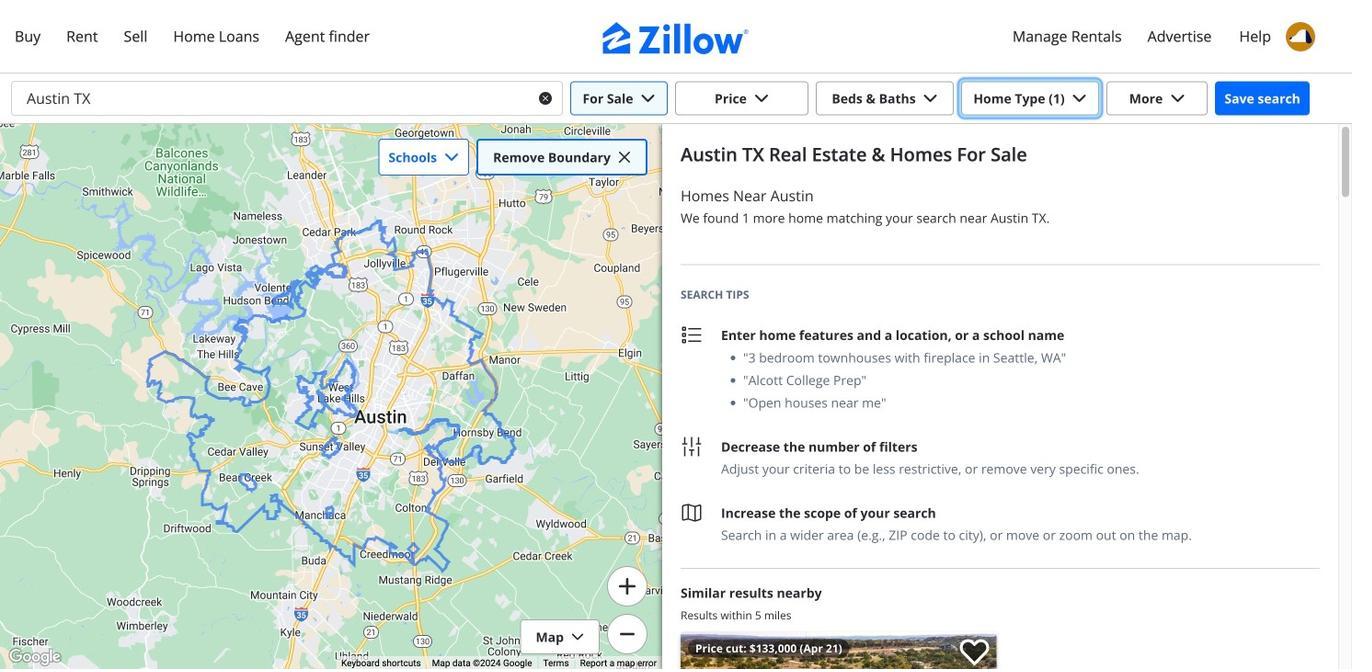 Task type: locate. For each thing, give the bounding box(es) containing it.
main content
[[662, 124, 1339, 670]]

zillow logo image
[[603, 22, 750, 54]]

map region
[[0, 124, 662, 670]]



Task type: describe. For each thing, give the bounding box(es) containing it.
Address, neighborhood, city, ZIP text field
[[12, 82, 524, 115]]

your profile default icon image
[[1286, 22, 1316, 52]]

google image
[[5, 646, 65, 670]]

main navigation
[[0, 0, 1352, 74]]

filters element
[[0, 74, 1352, 124]]



Task type: vqa. For each thing, say whether or not it's contained in the screenshot.
Your profile default icon
yes



